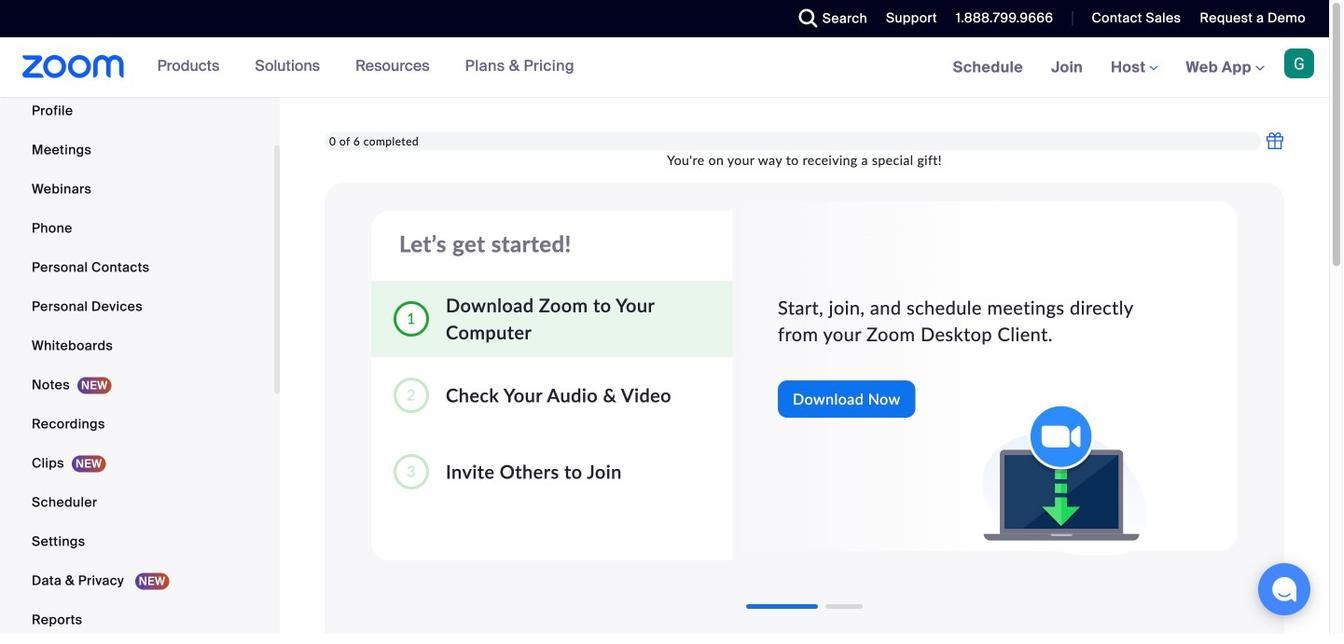 Task type: locate. For each thing, give the bounding box(es) containing it.
meetings navigation
[[940, 37, 1330, 98]]

banner
[[0, 37, 1330, 98]]

product information navigation
[[143, 37, 589, 97]]

profile picture image
[[1285, 49, 1315, 78]]

personal menu menu
[[0, 53, 274, 635]]



Task type: vqa. For each thing, say whether or not it's contained in the screenshot.
the product information 'Navigation'
yes



Task type: describe. For each thing, give the bounding box(es) containing it.
open chat image
[[1272, 577, 1298, 603]]

zoom logo image
[[22, 55, 125, 78]]



